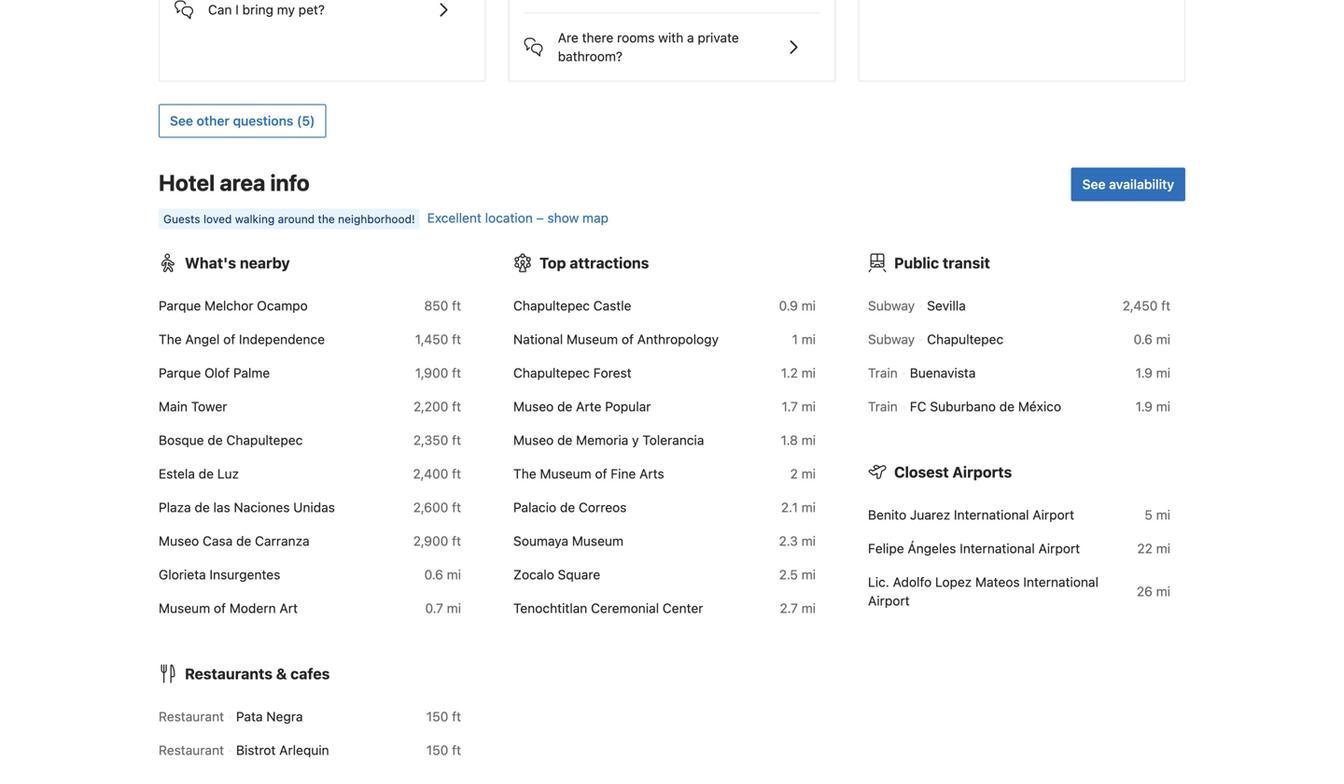 Task type: locate. For each thing, give the bounding box(es) containing it.
2,350
[[414, 432, 449, 448]]

2 parque from the top
[[159, 365, 201, 381]]

museo casa de carranza
[[159, 533, 310, 549]]

0 horizontal spatial 0.6
[[425, 567, 444, 582]]

ft
[[452, 298, 461, 313], [1162, 298, 1171, 313], [452, 332, 461, 347], [452, 365, 461, 381], [452, 399, 461, 414], [452, 432, 461, 448], [452, 466, 461, 481], [452, 500, 461, 515], [452, 533, 461, 549], [452, 709, 461, 724], [452, 742, 461, 758]]

0 horizontal spatial 0.6 mi
[[425, 567, 461, 582]]

mi
[[802, 298, 816, 313], [802, 332, 816, 347], [1157, 332, 1171, 347], [802, 365, 816, 381], [1157, 365, 1171, 381], [802, 399, 816, 414], [1157, 399, 1171, 414], [802, 432, 816, 448], [802, 466, 816, 481], [802, 500, 816, 515], [1157, 507, 1171, 523], [802, 533, 816, 549], [1157, 541, 1171, 556], [447, 567, 461, 582], [802, 567, 816, 582], [1157, 584, 1171, 599], [447, 601, 461, 616], [802, 601, 816, 616]]

estela
[[159, 466, 195, 481]]

850
[[424, 298, 449, 313]]

de left "luz"
[[199, 466, 214, 481]]

2 restaurant from the top
[[159, 742, 224, 758]]

1.7 mi
[[782, 399, 816, 414]]

1 vertical spatial 1.9
[[1136, 399, 1153, 414]]

anthropology
[[638, 332, 719, 347]]

see for see availability
[[1083, 176, 1106, 192]]

de right bosque
[[208, 432, 223, 448]]

1.9
[[1136, 365, 1153, 381], [1136, 399, 1153, 414]]

0 vertical spatial 150
[[427, 709, 449, 724]]

0 vertical spatial restaurant
[[159, 709, 224, 724]]

5 mi
[[1145, 507, 1171, 523]]

(5)
[[297, 113, 315, 128]]

2 mi
[[791, 466, 816, 481]]

museum of modern art
[[159, 601, 298, 616]]

chapultepec up national
[[514, 298, 590, 313]]

subway up buenavista at the right of the page
[[869, 332, 915, 347]]

150 for arlequin
[[427, 742, 449, 758]]

bosque de chapultepec
[[159, 432, 303, 448]]

restaurant down restaurants
[[159, 709, 224, 724]]

0 vertical spatial 0.6
[[1134, 332, 1153, 347]]

de right palacio
[[560, 500, 576, 515]]

what's
[[185, 254, 236, 272]]

museo down chapultepec forest
[[514, 399, 554, 414]]

ft for parque melchor ocampo
[[452, 298, 461, 313]]

rooms
[[617, 30, 655, 45]]

mi for the museum of fine arts
[[802, 466, 816, 481]]

2 vertical spatial museo
[[159, 533, 199, 549]]

the for the angel of independence
[[159, 332, 182, 347]]

150 ft for bistrot arlequin
[[427, 742, 461, 758]]

1 vertical spatial 1.9 mi
[[1136, 399, 1171, 414]]

of right angel
[[223, 332, 236, 347]]

museo
[[514, 399, 554, 414], [514, 432, 554, 448], [159, 533, 199, 549]]

main tower
[[159, 399, 227, 414]]

2 150 from the top
[[427, 742, 449, 758]]

1 150 from the top
[[427, 709, 449, 724]]

arts
[[640, 466, 665, 481]]

de left las
[[195, 500, 210, 515]]

2,200
[[414, 399, 449, 414]]

ft for main tower
[[452, 399, 461, 414]]

parque
[[159, 298, 201, 313], [159, 365, 201, 381]]

see left 'other' in the left top of the page
[[170, 113, 193, 128]]

public transit
[[895, 254, 991, 272]]

1.9 mi for fc suburbano de méxico
[[1136, 399, 1171, 414]]

cafes
[[291, 665, 330, 683]]

museo for museo de arte popular
[[514, 399, 554, 414]]

1 vertical spatial airport
[[1039, 541, 1081, 556]]

train left the "fc"
[[869, 399, 898, 414]]

2 subway from the top
[[869, 332, 915, 347]]

1 150 ft from the top
[[427, 709, 461, 724]]

0 vertical spatial airport
[[1033, 507, 1075, 523]]

0 vertical spatial 150 ft
[[427, 709, 461, 724]]

mi for chapultepec castle
[[802, 298, 816, 313]]

airport inside lic. adolfo lopez mateos international airport
[[869, 593, 910, 608]]

mi for museum of modern art
[[447, 601, 461, 616]]

museo down "museo de arte popular"
[[514, 432, 554, 448]]

the left angel
[[159, 332, 182, 347]]

150 ft
[[427, 709, 461, 724], [427, 742, 461, 758]]

airport up felipe ángeles international airport
[[1033, 507, 1075, 523]]

chapultepec for chapultepec forest
[[514, 365, 590, 381]]

0 vertical spatial international
[[954, 507, 1030, 523]]

1 1.9 from the top
[[1136, 365, 1153, 381]]

1
[[793, 332, 798, 347]]

0 horizontal spatial see
[[170, 113, 193, 128]]

0 vertical spatial 1.9
[[1136, 365, 1153, 381]]

international for juarez
[[954, 507, 1030, 523]]

train left buenavista at the right of the page
[[869, 365, 898, 381]]

mi for tenochtitlan ceremonial center
[[802, 601, 816, 616]]

with
[[659, 30, 684, 45]]

1 vertical spatial see
[[1083, 176, 1106, 192]]

0.6 down 2,450
[[1134, 332, 1153, 347]]

parque up angel
[[159, 298, 201, 313]]

museum up chapultepec forest
[[567, 332, 618, 347]]

international up mateos on the bottom of page
[[960, 541, 1036, 556]]

1.8 mi
[[781, 432, 816, 448]]

2 vertical spatial international
[[1024, 574, 1099, 590]]

restaurant left bistrot
[[159, 742, 224, 758]]

ft for parque olof palme
[[452, 365, 461, 381]]

2 150 ft from the top
[[427, 742, 461, 758]]

1 vertical spatial subway
[[869, 332, 915, 347]]

zocalo
[[514, 567, 555, 582]]

0.6
[[1134, 332, 1153, 347], [425, 567, 444, 582]]

0 vertical spatial train
[[869, 365, 898, 381]]

0 vertical spatial see
[[170, 113, 193, 128]]

i
[[236, 2, 239, 17]]

angel
[[185, 332, 220, 347]]

the for the museum of fine arts
[[514, 466, 537, 481]]

mi for museo de memoria y tolerancia
[[802, 432, 816, 448]]

bosque
[[159, 432, 204, 448]]

2.7 mi
[[780, 601, 816, 616]]

0 vertical spatial parque
[[159, 298, 201, 313]]

1 vertical spatial 150
[[427, 742, 449, 758]]

las
[[213, 500, 230, 515]]

1 vertical spatial restaurant
[[159, 742, 224, 758]]

2 1.9 mi from the top
[[1136, 399, 1171, 414]]

the up palacio
[[514, 466, 537, 481]]

museum
[[567, 332, 618, 347], [540, 466, 592, 481], [572, 533, 624, 549], [159, 601, 210, 616]]

subway for chapultepec
[[869, 332, 915, 347]]

1 vertical spatial museo
[[514, 432, 554, 448]]

1.2
[[782, 365, 798, 381]]

airport for benito juarez international airport
[[1033, 507, 1075, 523]]

chapultepec down sevilla
[[928, 332, 1004, 347]]

international right mateos on the bottom of page
[[1024, 574, 1099, 590]]

palacio
[[514, 500, 557, 515]]

national
[[514, 332, 563, 347]]

1 restaurant from the top
[[159, 709, 224, 724]]

1 horizontal spatial see
[[1083, 176, 1106, 192]]

1 horizontal spatial the
[[514, 466, 537, 481]]

22 mi
[[1138, 541, 1171, 556]]

0.6 mi down 2,450 ft
[[1134, 332, 1171, 347]]

casa
[[203, 533, 233, 549]]

parque for parque melchor ocampo
[[159, 298, 201, 313]]

0 horizontal spatial the
[[159, 332, 182, 347]]

2 vertical spatial airport
[[869, 593, 910, 608]]

public
[[895, 254, 940, 272]]

the
[[318, 212, 335, 226]]

mi for museo de arte popular
[[802, 399, 816, 414]]

are
[[558, 30, 579, 45]]

1 vertical spatial train
[[869, 399, 898, 414]]

museum down correos
[[572, 533, 624, 549]]

restaurants
[[185, 665, 273, 683]]

subway down public
[[869, 298, 915, 313]]

1 train from the top
[[869, 365, 898, 381]]

0 vertical spatial museo
[[514, 399, 554, 414]]

0.6 mi
[[1134, 332, 1171, 347], [425, 567, 461, 582]]

excellent location – show map
[[428, 210, 609, 226]]

top attractions
[[540, 254, 650, 272]]

1,450
[[415, 332, 449, 347]]

airport down "lic."
[[869, 593, 910, 608]]

1 vertical spatial 150 ft
[[427, 742, 461, 758]]

private
[[698, 30, 739, 45]]

1 1.9 mi from the top
[[1136, 365, 1171, 381]]

arte
[[576, 399, 602, 414]]

airport left 22
[[1039, 541, 1081, 556]]

0 vertical spatial the
[[159, 332, 182, 347]]

parque up main
[[159, 365, 201, 381]]

museo de arte popular
[[514, 399, 651, 414]]

1 vertical spatial parque
[[159, 365, 201, 381]]

mi for lic. adolfo lopez mateos international airport
[[1157, 584, 1171, 599]]

ft for plaza de las naciones unidas
[[452, 500, 461, 515]]

loved
[[204, 212, 232, 226]]

1 parque from the top
[[159, 298, 201, 313]]

de right casa at the left bottom of the page
[[236, 533, 252, 549]]

center
[[663, 601, 704, 616]]

suburbano
[[931, 399, 996, 414]]

0.6 mi up 0.7 mi
[[425, 567, 461, 582]]

museo up glorieta
[[159, 533, 199, 549]]

of up forest
[[622, 332, 634, 347]]

2.1
[[782, 500, 798, 515]]

1.9 for fc suburbano de méxico
[[1136, 399, 1153, 414]]

castle
[[594, 298, 632, 313]]

1 vertical spatial international
[[960, 541, 1036, 556]]

sevilla
[[928, 298, 966, 313]]

5
[[1145, 507, 1153, 523]]

map
[[583, 210, 609, 226]]

1 subway from the top
[[869, 298, 915, 313]]

de left arte
[[558, 399, 573, 414]]

chapultepec down national
[[514, 365, 590, 381]]

2 train from the top
[[869, 399, 898, 414]]

international up felipe ángeles international airport
[[954, 507, 1030, 523]]

mateos
[[976, 574, 1020, 590]]

mi for glorieta insurgentes
[[447, 567, 461, 582]]

soumaya
[[514, 533, 569, 549]]

1 vertical spatial 0.6
[[425, 567, 444, 582]]

transit
[[943, 254, 991, 272]]

hotel area info
[[159, 169, 310, 196]]

0.6 up 0.7
[[425, 567, 444, 582]]

of for fine
[[595, 466, 608, 481]]

2,900
[[413, 533, 449, 549]]

museum up palacio de correos
[[540, 466, 592, 481]]

de left memoria
[[558, 432, 573, 448]]

1 vertical spatial the
[[514, 466, 537, 481]]

of for independence
[[223, 332, 236, 347]]

mi for soumaya museum
[[802, 533, 816, 549]]

excellent location – show map link
[[428, 210, 609, 226]]

2 1.9 from the top
[[1136, 399, 1153, 414]]

2,600 ft
[[413, 500, 461, 515]]

adolfo
[[893, 574, 932, 590]]

0 vertical spatial subway
[[869, 298, 915, 313]]

1 horizontal spatial 0.6 mi
[[1134, 332, 1171, 347]]

of left fine
[[595, 466, 608, 481]]

2,200 ft
[[414, 399, 461, 414]]

see left availability
[[1083, 176, 1106, 192]]

0 vertical spatial 0.6 mi
[[1134, 332, 1171, 347]]

0 vertical spatial 1.9 mi
[[1136, 365, 1171, 381]]

1,900 ft
[[415, 365, 461, 381]]

ft for museo casa de carranza
[[452, 533, 461, 549]]

de for plaza de las naciones unidas
[[195, 500, 210, 515]]



Task type: vqa. For each thing, say whether or not it's contained in the screenshot.
Main Tower ft
yes



Task type: describe. For each thing, give the bounding box(es) containing it.
pata
[[236, 709, 263, 724]]

closest airports
[[895, 463, 1013, 481]]

2.5 mi
[[780, 567, 816, 582]]

1.9 for buenavista
[[1136, 365, 1153, 381]]

forest
[[594, 365, 632, 381]]

nearby
[[240, 254, 290, 272]]

1.2 mi
[[782, 365, 816, 381]]

estela de luz
[[159, 466, 239, 481]]

mi for benito juarez international airport
[[1157, 507, 1171, 523]]

melchor
[[205, 298, 254, 313]]

are there rooms with a private bathroom? button
[[525, 14, 820, 66]]

0.9 mi
[[779, 298, 816, 313]]

2,450 ft
[[1123, 298, 1171, 313]]

closest
[[895, 463, 950, 481]]

a
[[687, 30, 695, 45]]

main
[[159, 399, 188, 414]]

ft for bosque de chapultepec
[[452, 432, 461, 448]]

other
[[197, 113, 230, 128]]

mi for palacio de correos
[[802, 500, 816, 515]]

plaza
[[159, 500, 191, 515]]

2,600
[[413, 500, 449, 515]]

museum down glorieta
[[159, 601, 210, 616]]

can i bring my pet?
[[208, 2, 325, 17]]

chapultepec castle
[[514, 298, 632, 313]]

neighborhood!
[[338, 212, 415, 226]]

parque melchor ocampo
[[159, 298, 308, 313]]

felipe ángeles international airport
[[869, 541, 1081, 556]]

150 for negra
[[427, 709, 449, 724]]

&
[[276, 665, 287, 683]]

see for see other questions (5)
[[170, 113, 193, 128]]

mi for chapultepec forest
[[802, 365, 816, 381]]

mi for zocalo square
[[802, 567, 816, 582]]

2
[[791, 466, 798, 481]]

1.8
[[781, 432, 798, 448]]

show
[[548, 210, 579, 226]]

guests loved walking around the neighborhood!
[[163, 212, 415, 226]]

bistrot arlequin
[[236, 742, 329, 758]]

bring
[[242, 2, 274, 17]]

–
[[537, 210, 544, 226]]

bistrot
[[236, 742, 276, 758]]

ft for estela de luz
[[452, 466, 461, 481]]

availability
[[1110, 176, 1175, 192]]

excellent
[[428, 210, 482, 226]]

de for museo de memoria y tolerancia
[[558, 432, 573, 448]]

of for anthropology
[[622, 332, 634, 347]]

de for museo de arte popular
[[558, 399, 573, 414]]

restaurant for bistrot arlequin
[[159, 742, 224, 758]]

museum for national
[[567, 332, 618, 347]]

area
[[220, 169, 266, 196]]

naciones
[[234, 500, 290, 515]]

info
[[270, 169, 310, 196]]

de for palacio de correos
[[560, 500, 576, 515]]

1.9 mi for buenavista
[[1136, 365, 1171, 381]]

museum for the
[[540, 466, 592, 481]]

ocampo
[[257, 298, 308, 313]]

train for fc suburbano de méxico
[[869, 399, 898, 414]]

top
[[540, 254, 566, 272]]

glorieta insurgentes
[[159, 567, 281, 582]]

my
[[277, 2, 295, 17]]

0.7
[[425, 601, 444, 616]]

national museum of anthropology
[[514, 332, 719, 347]]

museo de memoria y tolerancia
[[514, 432, 705, 448]]

22
[[1138, 541, 1153, 556]]

popular
[[605, 399, 651, 414]]

de for estela de luz
[[199, 466, 214, 481]]

ceremonial
[[591, 601, 659, 616]]

1,450 ft
[[415, 332, 461, 347]]

parque olof palme
[[159, 365, 270, 381]]

0.9
[[779, 298, 798, 313]]

tower
[[191, 399, 227, 414]]

luz
[[217, 466, 239, 481]]

hotel
[[159, 169, 215, 196]]

tenochtitlan ceremonial center
[[514, 601, 704, 616]]

parque for parque olof palme
[[159, 365, 201, 381]]

150 ft for pata negra
[[427, 709, 461, 724]]

location
[[485, 210, 533, 226]]

can
[[208, 2, 232, 17]]

ángeles
[[908, 541, 957, 556]]

1 horizontal spatial 0.6
[[1134, 332, 1153, 347]]

independence
[[239, 332, 325, 347]]

modern
[[230, 601, 276, 616]]

1 vertical spatial 0.6 mi
[[425, 567, 461, 582]]

chapultepec for chapultepec
[[928, 332, 1004, 347]]

de left méxico
[[1000, 399, 1015, 414]]

museum for soumaya
[[572, 533, 624, 549]]

of left modern
[[214, 601, 226, 616]]

chapultepec for chapultepec castle
[[514, 298, 590, 313]]

fine
[[611, 466, 636, 481]]

restaurant for pata negra
[[159, 709, 224, 724]]

international inside lic. adolfo lopez mateos international airport
[[1024, 574, 1099, 590]]

the museum of fine arts
[[514, 466, 665, 481]]

ft for the angel of independence
[[452, 332, 461, 347]]

mi for national museum of anthropology
[[802, 332, 816, 347]]

arlequin
[[279, 742, 329, 758]]

museo for museo casa de carranza
[[159, 533, 199, 549]]

art
[[280, 601, 298, 616]]

soumaya museum
[[514, 533, 624, 549]]

international for ángeles
[[960, 541, 1036, 556]]

mi for felipe ángeles international airport
[[1157, 541, 1171, 556]]

buenavista
[[910, 365, 976, 381]]

the angel of independence
[[159, 332, 325, 347]]

train for buenavista
[[869, 365, 898, 381]]

fc suburbano de méxico
[[910, 399, 1062, 414]]

palacio de correos
[[514, 500, 627, 515]]

insurgentes
[[210, 567, 281, 582]]

26
[[1137, 584, 1153, 599]]

palme
[[233, 365, 270, 381]]

lic.
[[869, 574, 890, 590]]

2,450
[[1123, 298, 1158, 313]]

lopez
[[936, 574, 972, 590]]

chapultepec up "luz"
[[226, 432, 303, 448]]

museo for museo de memoria y tolerancia
[[514, 432, 554, 448]]

juarez
[[911, 507, 951, 523]]

de for bosque de chapultepec
[[208, 432, 223, 448]]

airport for felipe ángeles international airport
[[1039, 541, 1081, 556]]

subway for sevilla
[[869, 298, 915, 313]]

benito
[[869, 507, 907, 523]]



